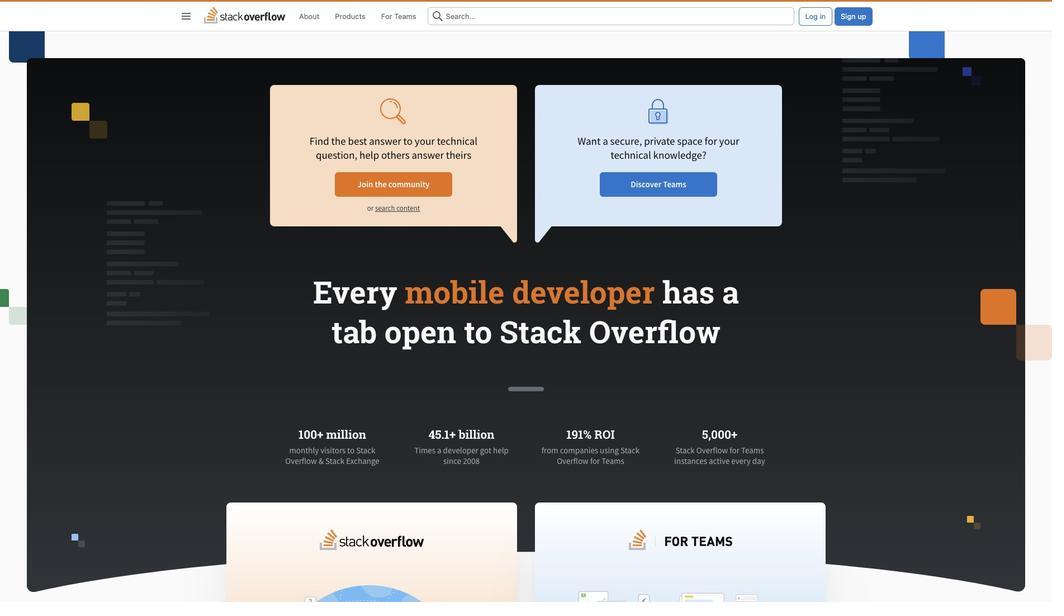 Task type: locate. For each thing, give the bounding box(es) containing it.
1 horizontal spatial technical
[[611, 148, 651, 161]]

stack inside 191% roi from companies using stack overflow for teams
[[621, 445, 640, 455]]

best
[[348, 134, 367, 148]]

1 horizontal spatial the
[[375, 179, 387, 190]]

overflow inside 5,000+ stack overflow for teams instances active every day
[[696, 445, 728, 455]]

0 horizontal spatial to
[[347, 445, 355, 455]]

2 vertical spatial a
[[437, 445, 441, 455]]

find
[[310, 134, 329, 148]]

to
[[403, 134, 413, 148], [464, 311, 492, 351], [347, 445, 355, 455]]

0 horizontal spatial the
[[331, 134, 346, 148]]

0 horizontal spatial technical
[[437, 134, 478, 148]]

every mobile developer has a tab open to stack overflow
[[313, 271, 739, 351]]

your right space on the top of page
[[719, 134, 739, 148]]

search
[[375, 203, 395, 213]]

to inside every mobile developer has a tab open to stack overflow
[[464, 311, 492, 351]]

billion
[[459, 427, 495, 442]]

0 horizontal spatial your
[[415, 134, 435, 148]]

help down "best"
[[360, 148, 379, 161]]

0 horizontal spatial help
[[360, 148, 379, 161]]

teams right "discover"
[[663, 179, 686, 190]]

to inside 100+ million monthly visitors to stack overflow & stack exchange
[[347, 445, 355, 455]]

a right has
[[722, 271, 739, 311]]

1 vertical spatial for
[[730, 445, 740, 455]]

1 vertical spatial to
[[464, 311, 492, 351]]

a right 'times'
[[437, 445, 441, 455]]

roi
[[594, 427, 615, 442]]

0 horizontal spatial answer
[[369, 134, 401, 148]]

technical inside want a secure, private space for your technical knowledge?
[[611, 148, 651, 161]]

developer inside 45.1+ billion times a developer got help since 2008
[[443, 445, 478, 455]]

help
[[360, 148, 379, 161], [493, 445, 509, 455]]

sign up link
[[834, 7, 873, 25]]

your inside find the best answer to your technical question, help others answer theirs
[[415, 134, 435, 148]]

a
[[603, 134, 608, 148], [722, 271, 739, 311], [437, 445, 441, 455]]

your
[[415, 134, 435, 148], [719, 134, 739, 148]]

0 vertical spatial developer
[[512, 271, 655, 311]]

help right got
[[493, 445, 509, 455]]

100+
[[298, 427, 323, 442]]

2 horizontal spatial to
[[464, 311, 492, 351]]

2 vertical spatial for
[[590, 456, 600, 466]]

stack
[[500, 311, 582, 351], [356, 445, 375, 455], [621, 445, 640, 455], [676, 445, 695, 455], [325, 456, 345, 466]]

1 vertical spatial a
[[722, 271, 739, 311]]

0 vertical spatial a
[[603, 134, 608, 148]]

or
[[367, 203, 374, 213]]

theirs
[[446, 148, 471, 161]]

1 horizontal spatial to
[[403, 134, 413, 148]]

1 your from the left
[[415, 134, 435, 148]]

2 your from the left
[[719, 134, 739, 148]]

since
[[443, 456, 461, 466]]

for
[[381, 11, 392, 20]]

0 vertical spatial the
[[331, 134, 346, 148]]

want
[[578, 134, 601, 148]]

sign up
[[841, 11, 866, 20]]

0 vertical spatial help
[[360, 148, 379, 161]]

others
[[381, 148, 410, 161]]

5,000+ stack overflow for teams instances active every day
[[674, 427, 765, 466]]

help inside 45.1+ billion times a developer got help since 2008
[[493, 445, 509, 455]]

overflow inside 100+ million monthly visitors to stack overflow & stack exchange
[[285, 456, 317, 466]]

for right space on the top of page
[[705, 134, 717, 148]]

your up community
[[415, 134, 435, 148]]

technical down secure,
[[611, 148, 651, 161]]

illustration of stack overflow for teams image
[[535, 574, 826, 602]]

the
[[331, 134, 346, 148], [375, 179, 387, 190]]

to for million
[[347, 445, 355, 455]]

a inside every mobile developer has a tab open to stack overflow
[[722, 271, 739, 311]]

to for the
[[403, 134, 413, 148]]

overflow
[[589, 311, 721, 351], [696, 445, 728, 455], [285, 456, 317, 466], [557, 456, 589, 466]]

for up every
[[730, 445, 740, 455]]

products
[[335, 11, 366, 20]]

0 vertical spatial to
[[403, 134, 413, 148]]

2 vertical spatial to
[[347, 445, 355, 455]]

using
[[600, 445, 619, 455]]

answer
[[369, 134, 401, 148], [412, 148, 444, 161]]

the right join
[[375, 179, 387, 190]]

0 vertical spatial for
[[705, 134, 717, 148]]

for down using
[[590, 456, 600, 466]]

log
[[805, 11, 818, 20]]

2 horizontal spatial a
[[722, 271, 739, 311]]

1 vertical spatial help
[[493, 445, 509, 455]]

0 horizontal spatial for
[[590, 456, 600, 466]]

a right want
[[603, 134, 608, 148]]

1 horizontal spatial developer
[[512, 271, 655, 311]]

technical up theirs
[[437, 134, 478, 148]]

million
[[326, 427, 366, 442]]

the inside find the best answer to your technical question, help others answer theirs
[[331, 134, 346, 148]]

stack inside every mobile developer has a tab open to stack overflow
[[500, 311, 582, 351]]

menu bar
[[799, 2, 873, 31]]

a inside 45.1+ billion times a developer got help since 2008
[[437, 445, 441, 455]]

answer left theirs
[[412, 148, 444, 161]]

in
[[820, 11, 826, 20]]

developer inside every mobile developer has a tab open to stack overflow
[[512, 271, 655, 311]]

45.1+
[[428, 427, 456, 442]]

tab
[[331, 311, 377, 351]]

has
[[662, 271, 715, 311]]

teams down using
[[602, 456, 624, 466]]

illustration of stack overflow image
[[226, 574, 517, 602]]

0 horizontal spatial developer
[[443, 445, 478, 455]]

teams up day
[[741, 445, 764, 455]]

sign
[[841, 11, 856, 20]]

day
[[752, 456, 765, 466]]

100+ million monthly visitors to stack overflow & stack exchange
[[285, 427, 379, 466]]

visitors
[[320, 445, 346, 455]]

1 vertical spatial developer
[[443, 445, 478, 455]]

developer
[[512, 271, 655, 311], [443, 445, 478, 455]]

to inside find the best answer to your technical question, help others answer theirs
[[403, 134, 413, 148]]

join
[[358, 179, 373, 190]]

1 vertical spatial the
[[375, 179, 387, 190]]

1 horizontal spatial for
[[705, 134, 717, 148]]

1 horizontal spatial help
[[493, 445, 509, 455]]

teams
[[394, 11, 416, 20], [663, 179, 686, 190], [741, 445, 764, 455], [602, 456, 624, 466]]

1 horizontal spatial a
[[603, 134, 608, 148]]

191% roi from companies using stack overflow for teams
[[542, 427, 640, 466]]

mobile
[[405, 271, 505, 311]]

0 horizontal spatial a
[[437, 445, 441, 455]]

discover teams link
[[600, 172, 717, 197]]

secure,
[[610, 134, 642, 148]]

1 horizontal spatial your
[[719, 134, 739, 148]]

the up question,
[[331, 134, 346, 148]]

2 horizontal spatial for
[[730, 445, 740, 455]]

got
[[480, 445, 491, 455]]

None search field
[[423, 7, 799, 25]]

technical
[[437, 134, 478, 148], [611, 148, 651, 161]]

for
[[705, 134, 717, 148], [730, 445, 740, 455], [590, 456, 600, 466]]

answer up others
[[369, 134, 401, 148]]



Task type: vqa. For each thing, say whether or not it's contained in the screenshot.
the you in As a growing global life science company and a dynamic industry leader, Sartorius is the go-to place for ambitious people who want to move things forward: We offer the chance for you to grow with us and to become part of the solution in the fight against diseases that are yet incurable or untreatable. To enable new technological breakthroughs for life science research and the biophar...
no



Task type: describe. For each thing, give the bounding box(es) containing it.
&
[[319, 456, 324, 466]]

for teams link
[[374, 8, 423, 24]]

overflow inside every mobile developer has a tab open to stack overflow
[[589, 311, 721, 351]]

community
[[388, 179, 430, 190]]

from
[[542, 445, 558, 455]]

your inside want a secure, private space for your technical knowledge?
[[719, 134, 739, 148]]

stack inside 5,000+ stack overflow for teams instances active every day
[[676, 445, 695, 455]]

discover teams
[[631, 179, 686, 190]]

for inside 5,000+ stack overflow for teams instances active every day
[[730, 445, 740, 455]]

content
[[396, 203, 420, 213]]

5,000+
[[702, 427, 738, 442]]

knowledge?
[[653, 148, 707, 161]]

teams right the for
[[394, 11, 416, 20]]

or search content
[[367, 203, 420, 213]]

about
[[299, 11, 319, 20]]

overflow inside 191% roi from companies using stack overflow for teams
[[557, 456, 589, 466]]

for inside want a secure, private space for your technical knowledge?
[[705, 134, 717, 148]]

monthly
[[289, 445, 319, 455]]

up
[[858, 11, 866, 20]]

companies
[[560, 445, 598, 455]]

search content link
[[375, 203, 420, 213]]

every
[[731, 456, 751, 466]]

45.1+ billion times a developer got help since 2008
[[414, 427, 509, 466]]

1 horizontal spatial answer
[[412, 148, 444, 161]]

open
[[385, 311, 456, 351]]

question,
[[316, 148, 357, 161]]

the for best
[[331, 134, 346, 148]]

191%
[[566, 427, 592, 442]]

menu bar containing log in
[[799, 2, 873, 31]]

for inside 191% roi from companies using stack overflow for teams
[[590, 456, 600, 466]]

the for community
[[375, 179, 387, 190]]

teams inside 5,000+ stack overflow for teams instances active every day
[[741, 445, 764, 455]]

products link
[[328, 8, 372, 24]]

find the best answer to your technical question, help others answer theirs
[[310, 134, 478, 161]]

technical inside find the best answer to your technical question, help others answer theirs
[[437, 134, 478, 148]]

instances
[[674, 456, 707, 466]]

every
[[313, 271, 397, 311]]

discover
[[631, 179, 662, 190]]

want a secure, private space for your technical knowledge?
[[578, 134, 739, 161]]

active
[[709, 456, 730, 466]]

private
[[644, 134, 675, 148]]

times
[[414, 445, 436, 455]]

join the community link
[[335, 172, 452, 197]]

exchange
[[346, 456, 379, 466]]

teams inside 191% roi from companies using stack overflow for teams
[[602, 456, 624, 466]]

log in link
[[799, 7, 832, 25]]

about link
[[292, 8, 326, 24]]

join the community
[[358, 179, 430, 190]]

help inside find the best answer to your technical question, help others answer theirs
[[360, 148, 379, 161]]

log in
[[805, 11, 826, 20]]

Search text field
[[427, 7, 794, 25]]

for teams
[[381, 11, 416, 20]]

2008
[[463, 456, 480, 466]]

a inside want a secure, private space for your technical knowledge?
[[603, 134, 608, 148]]

space
[[677, 134, 703, 148]]



